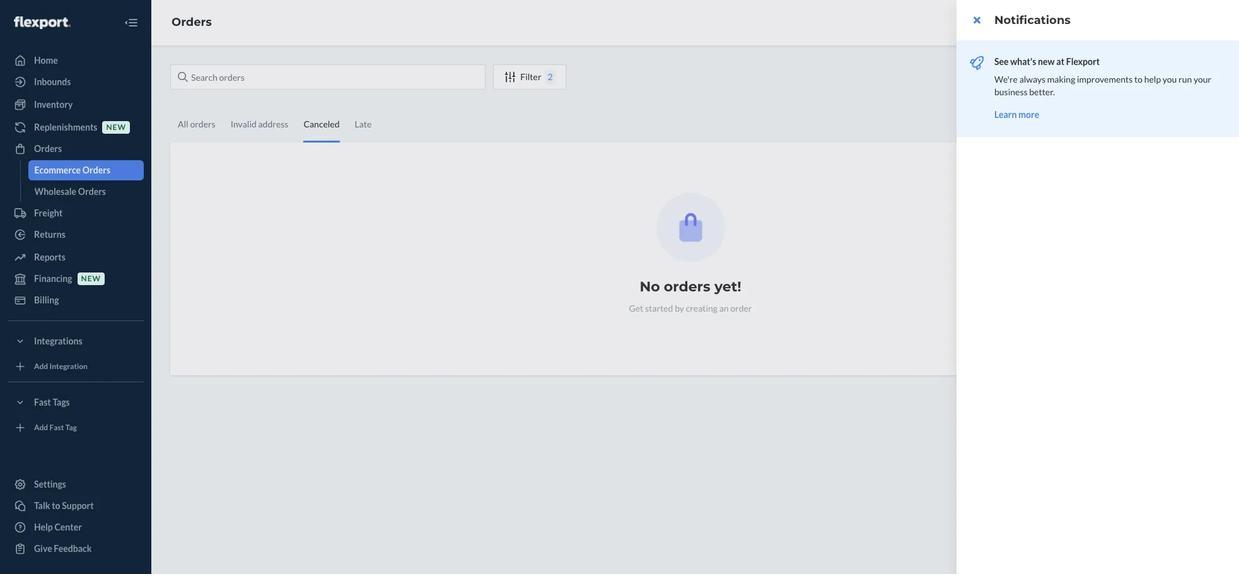 Task type: locate. For each thing, give the bounding box(es) containing it.
run
[[1179, 74, 1193, 85]]

more
[[1019, 109, 1040, 120]]

better.
[[1030, 86, 1056, 97]]

we're always making improvements to help you run your business better.
[[995, 74, 1212, 97]]

see
[[995, 56, 1009, 67]]

improvements
[[1078, 74, 1133, 85]]

what's
[[1011, 56, 1037, 67]]

you
[[1163, 74, 1178, 85]]

to
[[1135, 74, 1143, 85]]

learn more
[[995, 109, 1040, 120]]

close image
[[974, 15, 981, 25]]

always
[[1020, 74, 1046, 85]]

learn more link
[[995, 109, 1040, 120]]

help
[[1145, 74, 1162, 85]]

business
[[995, 86, 1028, 97]]

your
[[1194, 74, 1212, 85]]

learn
[[995, 109, 1017, 120]]



Task type: describe. For each thing, give the bounding box(es) containing it.
we're
[[995, 74, 1018, 85]]

making
[[1048, 74, 1076, 85]]

notifications
[[995, 13, 1071, 27]]

new
[[1039, 56, 1055, 67]]

see what's new at flexport
[[995, 56, 1101, 67]]

at
[[1057, 56, 1065, 67]]

flexport
[[1067, 56, 1101, 67]]



Task type: vqa. For each thing, say whether or not it's contained in the screenshot.
business
yes



